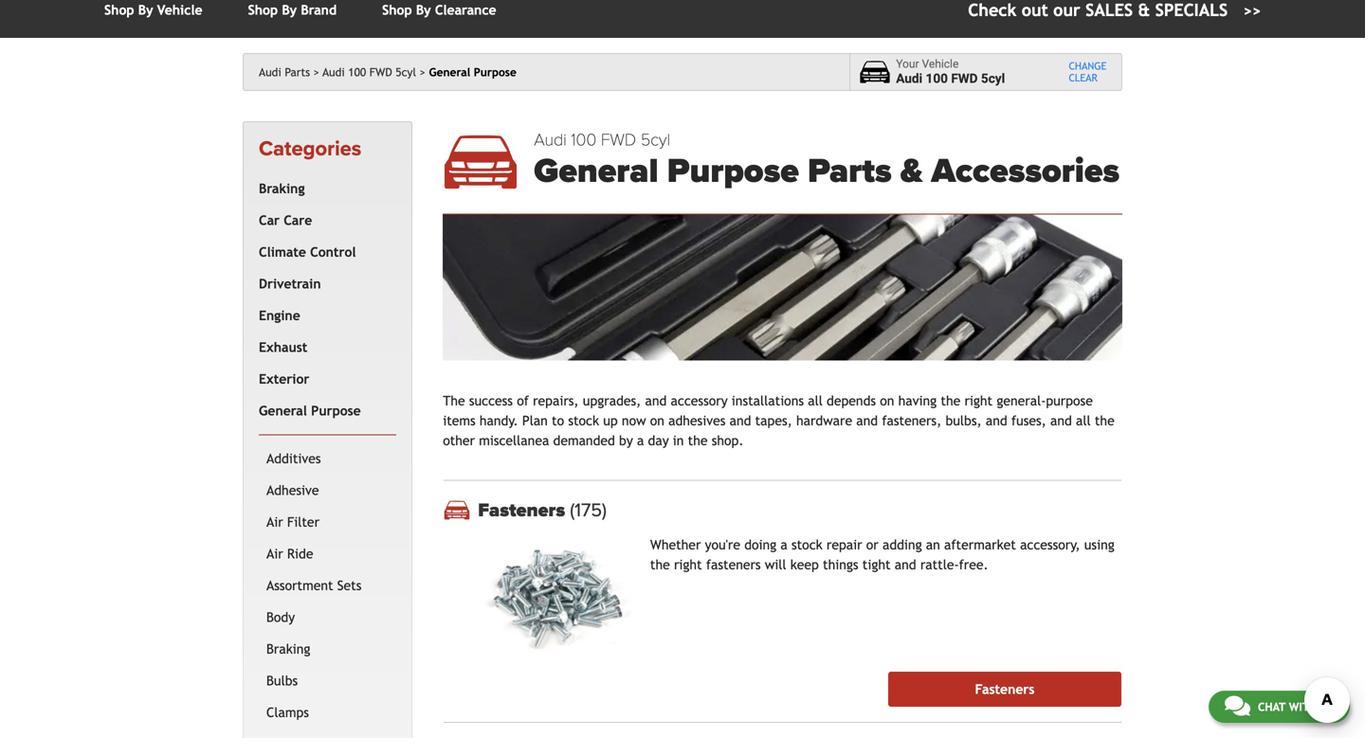 Task type: vqa. For each thing, say whether or not it's contained in the screenshot.
the bottom Qty:
no



Task type: describe. For each thing, give the bounding box(es) containing it.
adhesive
[[267, 483, 319, 498]]

and down depends
[[857, 414, 878, 429]]

climate control
[[259, 245, 356, 260]]

shop by clearance link
[[382, 2, 497, 18]]

whether
[[651, 538, 701, 553]]

shop by clearance
[[382, 2, 497, 18]]

1 horizontal spatial on
[[881, 394, 895, 409]]

an
[[927, 538, 941, 553]]

clamps
[[267, 706, 309, 721]]

or
[[867, 538, 879, 553]]

and inside whether you're doing a stock repair or adding an aftermarket accessory, using the right fasteners will keep things tight and rattle-free.
[[895, 558, 917, 573]]

and up shop.
[[730, 414, 752, 429]]

bulbs link
[[263, 666, 393, 697]]

the up bulbs,
[[941, 394, 961, 409]]

drivetrain
[[259, 276, 321, 291]]

car care
[[259, 213, 312, 228]]

things
[[823, 558, 859, 573]]

general inside the category navigation element
[[259, 403, 307, 419]]

sales & specials
[[1086, 0, 1229, 20]]

chat with us link
[[1209, 691, 1351, 724]]

audi for audi 100 fwd 5cyl
[[323, 65, 345, 79]]

& inside "link"
[[1139, 0, 1151, 20]]

0 horizontal spatial vehicle
[[157, 2, 203, 18]]

shop for shop by clearance
[[382, 2, 412, 18]]

the right the in
[[688, 434, 708, 449]]

other
[[443, 434, 475, 449]]

to
[[552, 414, 564, 429]]

change link
[[1069, 60, 1107, 72]]

in
[[673, 434, 684, 449]]

purpose inside audi 100 fwd 5cyl general purpose parts & accessories
[[667, 151, 799, 192]]

items
[[443, 414, 476, 429]]

fasteners
[[706, 558, 761, 573]]

fuses,
[[1012, 414, 1047, 429]]

adhesives
[[669, 414, 726, 429]]

5cyl for audi 100 fwd 5cyl general purpose parts & accessories
[[641, 130, 671, 150]]

accessory
[[671, 394, 728, 409]]

accessories
[[932, 151, 1120, 192]]

air for air ride
[[267, 547, 283, 562]]

general purpose subcategories element
[[259, 435, 397, 739]]

clear link
[[1069, 72, 1107, 84]]

assortment sets link
[[263, 570, 393, 602]]

drivetrain link
[[255, 268, 393, 300]]

fasteners for topmost fasteners "link"
[[478, 500, 570, 522]]

fasteners for the bottom fasteners "link"
[[976, 683, 1035, 698]]

shop.
[[712, 434, 744, 449]]

adhesive link
[[263, 475, 393, 507]]

audi 100 fwd 5cyl
[[323, 65, 416, 79]]

air ride
[[267, 547, 313, 562]]

air for air filter
[[267, 515, 283, 530]]

general-
[[997, 394, 1047, 409]]

shop by brand link
[[248, 2, 337, 18]]

by
[[619, 434, 633, 449]]

whether you're doing a stock repair or adding an aftermarket accessory, using the right fasteners will keep things tight and rattle-free.
[[651, 538, 1115, 573]]

audi inside your vehicle audi 100 fwd 5cyl
[[897, 71, 923, 86]]

installations
[[732, 394, 804, 409]]

keep
[[791, 558, 819, 573]]

with
[[1290, 701, 1318, 714]]

accessory,
[[1021, 538, 1081, 553]]

your
[[897, 58, 920, 71]]

and down the purpose
[[1051, 414, 1073, 429]]

filter
[[287, 515, 320, 530]]

exhaust link
[[255, 332, 393, 364]]

the inside whether you're doing a stock repair or adding an aftermarket accessory, using the right fasteners will keep things tight and rattle-free.
[[651, 558, 670, 573]]

up
[[604, 414, 618, 429]]

1 vertical spatial fasteners link
[[889, 673, 1122, 708]]

additives
[[267, 451, 321, 467]]

stock inside whether you're doing a stock repair or adding an aftermarket accessory, using the right fasteners will keep things tight and rattle-free.
[[792, 538, 823, 553]]

body link
[[263, 602, 393, 634]]

repairs,
[[533, 394, 579, 409]]

free.
[[960, 558, 989, 573]]

brand
[[301, 2, 337, 18]]

5cyl inside your vehicle audi 100 fwd 5cyl
[[982, 71, 1006, 86]]

the
[[443, 394, 465, 409]]

fasteners,
[[882, 414, 942, 429]]

audi 100 fwd 5cyl general purpose parts & accessories
[[534, 130, 1120, 192]]

purpose
[[1047, 394, 1094, 409]]

having
[[899, 394, 937, 409]]

car
[[259, 213, 280, 228]]

tight
[[863, 558, 891, 573]]

the right fuses,
[[1095, 414, 1115, 429]]

chat
[[1259, 701, 1286, 714]]

general purpose link
[[255, 395, 393, 427]]

fwd for audi 100 fwd 5cyl general purpose parts & accessories
[[601, 130, 637, 150]]

general purpose parts & accessories banner image image
[[443, 215, 1123, 361]]

1 vertical spatial braking link
[[263, 634, 393, 666]]

shop by vehicle link
[[104, 2, 203, 18]]

aftermarket
[[945, 538, 1017, 553]]

100 inside your vehicle audi 100 fwd 5cyl
[[926, 71, 949, 86]]

fwd inside your vehicle audi 100 fwd 5cyl
[[952, 71, 978, 86]]

shop for shop by vehicle
[[104, 2, 134, 18]]

assortment
[[267, 578, 333, 594]]

repair
[[827, 538, 863, 553]]

doing
[[745, 538, 777, 553]]

additives link
[[263, 443, 393, 475]]

us
[[1321, 701, 1335, 714]]

audi for audi 100 fwd 5cyl general purpose parts & accessories
[[534, 130, 567, 150]]



Task type: locate. For each thing, give the bounding box(es) containing it.
you're
[[705, 538, 741, 553]]

categories
[[259, 137, 362, 162]]

miscellanea
[[479, 434, 549, 449]]

general purpose inside the category navigation element
[[259, 403, 361, 419]]

2 vertical spatial general
[[259, 403, 307, 419]]

air left ride at the left bottom of the page
[[267, 547, 283, 562]]

clamps link
[[263, 697, 393, 729]]

audi for audi parts
[[259, 65, 281, 79]]

your vehicle audi 100 fwd 5cyl
[[897, 58, 1006, 86]]

a inside whether you're doing a stock repair or adding an aftermarket accessory, using the right fasteners will keep things tight and rattle-free.
[[781, 538, 788, 553]]

0 horizontal spatial fasteners
[[478, 500, 570, 522]]

right inside the success of repairs, upgrades, and accessory installations all depends on having the right general-purpose items handy. plan to stock up now on adhesives and tapes, hardware and fasteners, bulbs, and fuses, and all the other miscellanea demanded by a day in the shop.
[[965, 394, 993, 409]]

by for clearance
[[416, 2, 431, 18]]

1 vertical spatial stock
[[792, 538, 823, 553]]

fasteners inside "link"
[[976, 683, 1035, 698]]

0 horizontal spatial shop
[[104, 2, 134, 18]]

vehicle inside your vehicle audi 100 fwd 5cyl
[[922, 58, 959, 71]]

climate control link
[[255, 236, 393, 268]]

1 vertical spatial right
[[674, 558, 703, 573]]

by for brand
[[282, 2, 297, 18]]

1 horizontal spatial 100
[[571, 130, 597, 150]]

by
[[138, 2, 153, 18], [282, 2, 297, 18], [416, 2, 431, 18]]

a inside the success of repairs, upgrades, and accessory installations all depends on having the right general-purpose items handy. plan to stock up now on adhesives and tapes, hardware and fasteners, bulbs, and fuses, and all the other miscellanea demanded by a day in the shop.
[[637, 434, 644, 449]]

using
[[1085, 538, 1115, 553]]

clear
[[1069, 72, 1098, 84]]

0 horizontal spatial &
[[901, 151, 923, 192]]

1 vertical spatial vehicle
[[922, 58, 959, 71]]

shop for shop by brand
[[248, 2, 278, 18]]

category navigation element
[[243, 121, 413, 739]]

0 horizontal spatial fwd
[[370, 65, 392, 79]]

engine
[[259, 308, 300, 323]]

general purpose down exterior link
[[259, 403, 361, 419]]

a right by
[[637, 434, 644, 449]]

right for general-
[[965, 394, 993, 409]]

audi inside audi 100 fwd 5cyl general purpose parts & accessories
[[534, 130, 567, 150]]

specials
[[1156, 0, 1229, 20]]

1 horizontal spatial 5cyl
[[641, 130, 671, 150]]

fwd
[[370, 65, 392, 79], [952, 71, 978, 86], [601, 130, 637, 150]]

0 vertical spatial braking link
[[255, 173, 393, 205]]

2 horizontal spatial shop
[[382, 2, 412, 18]]

1 horizontal spatial purpose
[[474, 65, 517, 79]]

1 vertical spatial all
[[1077, 414, 1091, 429]]

1 vertical spatial general purpose
[[259, 403, 361, 419]]

air
[[267, 515, 283, 530], [267, 547, 283, 562]]

0 vertical spatial braking
[[259, 181, 305, 196]]

2 air from the top
[[267, 547, 283, 562]]

vehicle
[[157, 2, 203, 18], [922, 58, 959, 71]]

care
[[284, 213, 312, 228]]

and down adding
[[895, 558, 917, 573]]

chat with us
[[1259, 701, 1335, 714]]

1 vertical spatial a
[[781, 538, 788, 553]]

exterior link
[[255, 364, 393, 395]]

clearance
[[435, 2, 497, 18]]

comments image
[[1225, 695, 1251, 718]]

now
[[622, 414, 646, 429]]

and up now on the bottom of page
[[646, 394, 667, 409]]

0 horizontal spatial right
[[674, 558, 703, 573]]

purpose inside the category navigation element
[[311, 403, 361, 419]]

fasteners
[[478, 500, 570, 522], [976, 683, 1035, 698]]

3 by from the left
[[416, 2, 431, 18]]

0 vertical spatial stock
[[568, 414, 600, 429]]

sets
[[337, 578, 362, 594]]

0 vertical spatial fasteners
[[478, 500, 570, 522]]

general
[[429, 65, 471, 79], [534, 151, 659, 192], [259, 403, 307, 419]]

100 for audi 100 fwd 5cyl general purpose parts & accessories
[[571, 130, 597, 150]]

right
[[965, 394, 993, 409], [674, 558, 703, 573]]

shop by vehicle
[[104, 2, 203, 18]]

1 horizontal spatial stock
[[792, 538, 823, 553]]

& inside audi 100 fwd 5cyl general purpose parts & accessories
[[901, 151, 923, 192]]

the down the whether
[[651, 558, 670, 573]]

0 vertical spatial all
[[808, 394, 823, 409]]

0 vertical spatial right
[[965, 394, 993, 409]]

1 horizontal spatial parts
[[808, 151, 892, 192]]

0 horizontal spatial 5cyl
[[396, 65, 416, 79]]

right up bulbs,
[[965, 394, 993, 409]]

depends
[[827, 394, 877, 409]]

braking up "bulbs"
[[267, 642, 311, 657]]

right inside whether you're doing a stock repair or adding an aftermarket accessory, using the right fasteners will keep things tight and rattle-free.
[[674, 558, 703, 573]]

0 vertical spatial parts
[[285, 65, 310, 79]]

2 horizontal spatial purpose
[[667, 151, 799, 192]]

fasteners link
[[478, 500, 1122, 522], [889, 673, 1122, 708]]

1 by from the left
[[138, 2, 153, 18]]

fwd for audi 100 fwd 5cyl
[[370, 65, 392, 79]]

ride
[[287, 547, 313, 562]]

0 vertical spatial vehicle
[[157, 2, 203, 18]]

shop
[[104, 2, 134, 18], [248, 2, 278, 18], [382, 2, 412, 18]]

assortment sets
[[267, 578, 362, 594]]

audi parts link
[[259, 65, 320, 79]]

0 vertical spatial a
[[637, 434, 644, 449]]

0 vertical spatial fasteners link
[[478, 500, 1122, 522]]

0 horizontal spatial by
[[138, 2, 153, 18]]

5cyl for audi 100 fwd 5cyl
[[396, 65, 416, 79]]

0 vertical spatial &
[[1139, 0, 1151, 20]]

1 vertical spatial braking
[[267, 642, 311, 657]]

braking link up "bulbs"
[[263, 634, 393, 666]]

1 horizontal spatial fwd
[[601, 130, 637, 150]]

0 horizontal spatial all
[[808, 394, 823, 409]]

climate
[[259, 245, 306, 260]]

2 horizontal spatial fwd
[[952, 71, 978, 86]]

sales & specials link
[[969, 0, 1262, 23]]

0 horizontal spatial a
[[637, 434, 644, 449]]

1 air from the top
[[267, 515, 283, 530]]

braking
[[259, 181, 305, 196], [267, 642, 311, 657]]

100
[[348, 65, 366, 79], [926, 71, 949, 86], [571, 130, 597, 150]]

by for vehicle
[[138, 2, 153, 18]]

will
[[765, 558, 787, 573]]

air filter link
[[263, 507, 393, 539]]

1 horizontal spatial fasteners
[[976, 683, 1035, 698]]

1 horizontal spatial a
[[781, 538, 788, 553]]

shop by brand
[[248, 2, 337, 18]]

0 vertical spatial general purpose
[[429, 65, 517, 79]]

the
[[941, 394, 961, 409], [1095, 414, 1115, 429], [688, 434, 708, 449], [651, 558, 670, 573]]

rattle-
[[921, 558, 960, 573]]

1 vertical spatial air
[[267, 547, 283, 562]]

stock
[[568, 414, 600, 429], [792, 538, 823, 553]]

all up hardware
[[808, 394, 823, 409]]

1 vertical spatial &
[[901, 151, 923, 192]]

0 vertical spatial purpose
[[474, 65, 517, 79]]

parts
[[285, 65, 310, 79], [808, 151, 892, 192]]

0 vertical spatial on
[[881, 394, 895, 409]]

2 horizontal spatial 100
[[926, 71, 949, 86]]

plan
[[523, 414, 548, 429]]

sales
[[1086, 0, 1134, 20]]

0 horizontal spatial on
[[650, 414, 665, 429]]

all down the purpose
[[1077, 414, 1091, 429]]

1 shop from the left
[[104, 2, 134, 18]]

audi
[[259, 65, 281, 79], [323, 65, 345, 79], [897, 71, 923, 86], [534, 130, 567, 150]]

1 horizontal spatial by
[[282, 2, 297, 18]]

5cyl
[[396, 65, 416, 79], [982, 71, 1006, 86], [641, 130, 671, 150]]

engine link
[[255, 300, 393, 332]]

purpose
[[474, 65, 517, 79], [667, 151, 799, 192], [311, 403, 361, 419]]

braking up car care at the top of the page
[[259, 181, 305, 196]]

fwd inside audi 100 fwd 5cyl general purpose parts & accessories
[[601, 130, 637, 150]]

upgrades,
[[583, 394, 642, 409]]

tapes,
[[756, 414, 793, 429]]

and down general-
[[986, 414, 1008, 429]]

change clear
[[1069, 60, 1107, 84]]

body
[[267, 610, 295, 625]]

1 horizontal spatial shop
[[248, 2, 278, 18]]

1 horizontal spatial all
[[1077, 414, 1091, 429]]

100 for audi 100 fwd 5cyl
[[348, 65, 366, 79]]

parts inside audi 100 fwd 5cyl general purpose parts & accessories
[[808, 151, 892, 192]]

braking link up care at the left top
[[255, 173, 393, 205]]

2 by from the left
[[282, 2, 297, 18]]

0 horizontal spatial general purpose
[[259, 403, 361, 419]]

air left filter
[[267, 515, 283, 530]]

fasteners thumbnail image image
[[478, 539, 635, 657]]

1 vertical spatial parts
[[808, 151, 892, 192]]

1 horizontal spatial right
[[965, 394, 993, 409]]

air inside "link"
[[267, 547, 283, 562]]

1 vertical spatial fasteners
[[976, 683, 1035, 698]]

2 horizontal spatial 5cyl
[[982, 71, 1006, 86]]

handy.
[[480, 414, 519, 429]]

air ride link
[[263, 539, 393, 570]]

general purpose down clearance
[[429, 65, 517, 79]]

stock inside the success of repairs, upgrades, and accessory installations all depends on having the right general-purpose items handy. plan to stock up now on adhesives and tapes, hardware and fasteners, bulbs, and fuses, and all the other miscellanea demanded by a day in the shop.
[[568, 414, 600, 429]]

0 vertical spatial air
[[267, 515, 283, 530]]

adding
[[883, 538, 923, 553]]

2 horizontal spatial by
[[416, 2, 431, 18]]

1 vertical spatial on
[[650, 414, 665, 429]]

demanded
[[553, 434, 615, 449]]

0 horizontal spatial purpose
[[311, 403, 361, 419]]

on left having
[[881, 394, 895, 409]]

1 horizontal spatial general
[[429, 65, 471, 79]]

5cyl inside audi 100 fwd 5cyl general purpose parts & accessories
[[641, 130, 671, 150]]

2 horizontal spatial general
[[534, 151, 659, 192]]

bulbs
[[267, 674, 298, 689]]

0 horizontal spatial 100
[[348, 65, 366, 79]]

1 horizontal spatial &
[[1139, 0, 1151, 20]]

on up day
[[650, 414, 665, 429]]

1 vertical spatial purpose
[[667, 151, 799, 192]]

0 horizontal spatial general
[[259, 403, 307, 419]]

0 horizontal spatial parts
[[285, 65, 310, 79]]

exhaust
[[259, 340, 308, 355]]

2 shop from the left
[[248, 2, 278, 18]]

0 horizontal spatial stock
[[568, 414, 600, 429]]

1 vertical spatial general
[[534, 151, 659, 192]]

3 shop from the left
[[382, 2, 412, 18]]

success
[[469, 394, 513, 409]]

braking inside general purpose subcategories element
[[267, 642, 311, 657]]

right for fasteners
[[674, 558, 703, 573]]

braking link
[[255, 173, 393, 205], [263, 634, 393, 666]]

stock up demanded on the bottom left of page
[[568, 414, 600, 429]]

general inside audi 100 fwd 5cyl general purpose parts & accessories
[[534, 151, 659, 192]]

stock up keep
[[792, 538, 823, 553]]

right down the whether
[[674, 558, 703, 573]]

100 inside audi 100 fwd 5cyl general purpose parts & accessories
[[571, 130, 597, 150]]

air filter
[[267, 515, 320, 530]]

a up the will
[[781, 538, 788, 553]]

exterior
[[259, 372, 310, 387]]

audi parts
[[259, 65, 310, 79]]

1 horizontal spatial vehicle
[[922, 58, 959, 71]]

0 vertical spatial general
[[429, 65, 471, 79]]

2 vertical spatial purpose
[[311, 403, 361, 419]]

1 horizontal spatial general purpose
[[429, 65, 517, 79]]



